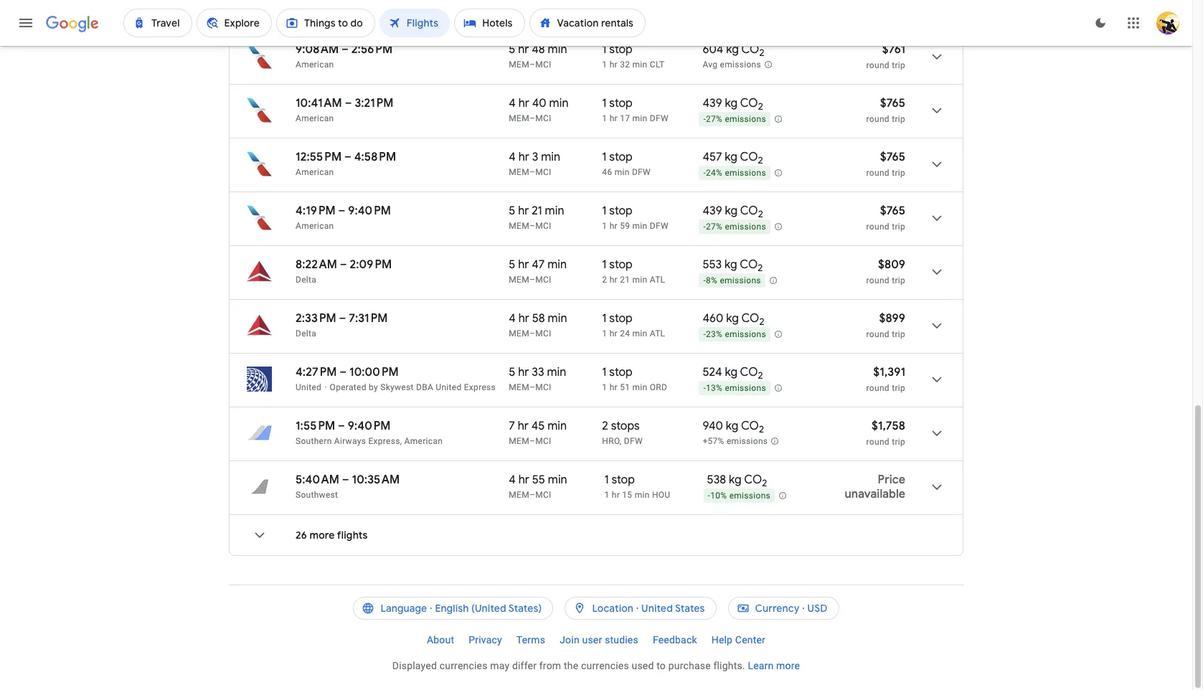Task type: describe. For each thing, give the bounding box(es) containing it.
min inside 4 hr 3 min mem – mci
[[541, 150, 561, 164]]

604 kg co 2
[[703, 42, 765, 59]]

emissions for 4 hr 3 min
[[725, 168, 767, 178]]

1 stop flight. element for 5 hr 47 min
[[603, 258, 633, 274]]

-23% emissions
[[704, 330, 767, 340]]

min inside 4 hr 40 min mem – mci
[[550, 96, 569, 111]]

displayed currencies may differ from the currencies used to purchase flights. learn more
[[393, 660, 801, 672]]

$1,758 round trip
[[867, 419, 906, 447]]

flight details. leaves memphis international airport at 4:27 pm on thursday, november 30 and arrives at kansas city international airport at 10:00 pm on thursday, november 30. image
[[920, 363, 955, 397]]

10:41 am
[[296, 96, 342, 111]]

co for 5 hr 47 min
[[740, 258, 758, 272]]

hr inside 1 stop 1 hr 17 min dfw
[[610, 113, 618, 123]]

layover (1 of 1) is a 1 hr 24 min layover at hartsfield-jackson atlanta international airport in atlanta. element
[[603, 328, 696, 340]]

kg for 4 hr 55 min
[[729, 473, 742, 487]]

displayed
[[393, 660, 437, 672]]

$1,758
[[872, 419, 906, 434]]

min inside the 5 hr 47 min mem – mci
[[548, 258, 567, 272]]

47
[[532, 258, 545, 272]]

– inside 8:22 am – 2:09 pm delta
[[340, 258, 347, 272]]

layover (1 of 2) is a 40 min layover at boone county regional airport in harrison. layover (2 of 2) is a 1 hr 59 min layover at dallas/fort worth international airport in dallas. element
[[603, 436, 696, 447]]

total duration 5 hr 33 min. element
[[509, 365, 603, 382]]

59
[[620, 221, 630, 231]]

layover (1 of 1) is a 1 hr 15 min layover at william p. hobby airport in houston. element
[[605, 490, 700, 501]]

hr inside 4 hr 3 min mem – mci
[[519, 150, 530, 164]]

southern
[[296, 436, 332, 447]]

809 US dollars text field
[[879, 258, 906, 272]]

5 hr 33 min mem – mci
[[509, 365, 567, 393]]

ord
[[650, 383, 668, 393]]

hr inside 4 hr 58 min mem – mci
[[519, 312, 530, 326]]

american for 12:55 pm
[[296, 167, 334, 177]]

delta for 8:22 am
[[296, 275, 317, 285]]

join user studies link
[[553, 629, 646, 652]]

layover (1 of 1) is a 1 hr 59 min layover at dallas/fort worth international airport in dallas. element
[[603, 220, 696, 232]]

10:00 pm
[[350, 365, 399, 380]]

kg for 4 hr 40 min
[[725, 96, 738, 111]]

layover (1 of 1) is a 1 hr 17 min layover at dallas/fort worth international airport in dallas. element
[[603, 113, 696, 124]]

mci for 47
[[536, 275, 552, 285]]

3 for 2
[[620, 6, 625, 16]]

3:21 pm
[[355, 96, 394, 111]]

round for 5 hr 33 min
[[867, 383, 890, 393]]

- for 4 hr 3 min
[[704, 168, 706, 178]]

clt inside 1 stop 1 hr 32 min clt
[[650, 60, 665, 70]]

american for 4:19 pm
[[296, 221, 334, 231]]

2 stops flight. element
[[603, 419, 640, 436]]

change appearance image
[[1084, 6, 1118, 40]]

join user studies
[[560, 635, 639, 646]]

40
[[532, 96, 547, 111]]

airways
[[334, 436, 366, 447]]

american for 10:41 am
[[296, 113, 334, 123]]

trip for 4 hr 3 min
[[892, 168, 906, 178]]

price unavailable
[[845, 473, 906, 502]]

457
[[703, 150, 723, 164]]

1:55 pm – 9:40 pm southern airways express, american
[[296, 419, 443, 447]]

4 hr 3 min mem – mci
[[509, 150, 561, 177]]

2 for 5 hr 47 min
[[758, 262, 763, 274]]

$809 round trip
[[867, 258, 906, 286]]

$761 round trip
[[867, 42, 906, 70]]

553
[[703, 258, 722, 272]]

524
[[703, 365, 723, 380]]

4:27 pm
[[296, 365, 337, 380]]

Arrival time: 4:58 PM. text field
[[354, 150, 396, 164]]

flights.
[[714, 660, 746, 672]]

Arrival time: 10:35 AM. text field
[[352, 473, 400, 487]]

kg for 5 hr 48 min
[[727, 42, 739, 57]]

stop for 5 hr 21 min
[[610, 204, 633, 218]]

1 up layover (1 of 1) is a 1 hr 32 min layover at charlotte douglas international airport in charlotte. element at the top of page
[[603, 42, 607, 57]]

439 for 4 hr 40 min
[[703, 96, 723, 111]]

940 kg co 2
[[703, 419, 765, 436]]

to
[[657, 660, 666, 672]]

58
[[532, 312, 545, 326]]

hr inside 4 hr 40 min mem – mci
[[519, 96, 530, 111]]

co for 4 hr 3 min
[[740, 150, 758, 164]]

2 for 5 hr 33 min
[[758, 370, 764, 382]]

emissions for 5 hr 33 min
[[725, 383, 767, 394]]

english
[[435, 602, 469, 615]]

min inside 1 stop 1 hr 24 min atl
[[633, 329, 648, 339]]

$1,391 round trip
[[867, 365, 906, 393]]

51
[[620, 383, 630, 393]]

+57%
[[703, 437, 725, 447]]

– inside 9:08 am – 2:56 pm american
[[342, 42, 349, 57]]

from
[[540, 660, 562, 672]]

– inside 4 hr 55 min mem – mci
[[530, 490, 536, 500]]

- for 4 hr 58 min
[[704, 330, 706, 340]]

9:40 pm for 4:19 pm
[[348, 204, 391, 218]]

min inside 1 stop 1 hr 17 min dfw
[[633, 113, 648, 123]]

center
[[736, 635, 766, 646]]

hr inside 1 stop 1 hr 32 min clt
[[610, 60, 618, 70]]

1 currencies from the left
[[440, 660, 488, 672]]

dfw inside 1 stop 1 hr 17 min dfw
[[650, 113, 669, 123]]

leaves memphis international airport at 2:33 pm on thursday, november 30 and arrives at kansas city international airport at 7:31 pm on thursday, november 30. element
[[296, 312, 388, 326]]

min inside 1 stop 1 hr 32 min clt
[[633, 60, 648, 70]]

round for 4 hr 58 min
[[867, 329, 890, 340]]

emissions down '940 kg co 2'
[[727, 437, 768, 447]]

currency
[[756, 602, 800, 615]]

co for 5 hr 33 min
[[741, 365, 758, 380]]

hr inside 5 hr 33 min mem – mci
[[518, 365, 529, 380]]

mem for 7 hr 45 min
[[509, 436, 530, 447]]

4:27 pm – 10:00 pm
[[296, 365, 399, 380]]

Departure time: 2:33 PM. text field
[[296, 312, 336, 326]]

states
[[675, 602, 705, 615]]

min inside 4 hr 55 min mem – mci
[[548, 473, 568, 487]]

524 kg co 2
[[703, 365, 764, 382]]

round for 5 hr 48 min
[[867, 60, 890, 70]]

2 inside 2 stops hro , dfw
[[603, 419, 609, 434]]

american up 9:08 am
[[296, 6, 334, 16]]

hr inside 5 hr 21 min mem – mci
[[518, 204, 529, 218]]

– inside 1:55 pm – 9:40 pm southern airways express, american
[[338, 419, 345, 434]]

Arrival time: 10:00 PM. text field
[[350, 365, 399, 380]]

usd
[[808, 602, 828, 615]]

1 left 17 in the right of the page
[[603, 113, 608, 123]]

2 currencies from the left
[[581, 660, 629, 672]]

+57% emissions
[[703, 437, 768, 447]]

24%
[[706, 168, 723, 178]]

Departure time: 1:55 PM. text field
[[296, 419, 335, 434]]

1 inside 1 stop 46 min dfw
[[603, 150, 607, 164]]

hr inside 1 stop 1 hr 51 min ord
[[610, 383, 618, 393]]

4 for 4 hr 40 min
[[509, 96, 516, 111]]

1 stop flight. element for 4 hr 40 min
[[603, 96, 633, 113]]

$765 round trip for 4 hr 40 min
[[867, 96, 906, 124]]

co for 5 hr 21 min
[[741, 204, 758, 218]]

min up 1 stop 1 hr 32 min clt
[[628, 6, 643, 16]]

4 hr 58 min mem – mci
[[509, 312, 567, 339]]

2 inside 1 stop 2 hr 21 min atl
[[603, 275, 608, 285]]

- for 5 hr 33 min
[[704, 383, 706, 394]]

Departure time: 12:55 PM. text field
[[296, 150, 342, 164]]

help
[[712, 635, 733, 646]]

1 stop 46 min dfw
[[603, 150, 651, 177]]

kg for 4 hr 3 min
[[725, 150, 738, 164]]

learn more link
[[748, 660, 801, 672]]

9:40 pm for 1:55 pm
[[348, 419, 391, 434]]

about
[[427, 635, 455, 646]]

4 hr 55 min mem – mci
[[509, 473, 568, 500]]

dfw inside 1 stop 46 min dfw
[[632, 167, 651, 177]]

1 left the 59
[[603, 221, 608, 231]]

4:19 pm
[[296, 204, 336, 218]]

32
[[620, 60, 630, 70]]

13%
[[706, 383, 723, 394]]

hr inside 7 hr 45 min mem – mci
[[518, 419, 529, 434]]

5 for 5 hr 48 min
[[509, 42, 516, 57]]

48
[[532, 42, 545, 57]]

min inside 1 stop 46 min dfw
[[615, 167, 630, 177]]

1 left 24
[[603, 329, 608, 339]]

Arrival time: 7:31 PM. text field
[[349, 312, 388, 326]]

10%
[[711, 491, 727, 501]]

kg for 4 hr 58 min
[[727, 312, 739, 326]]

26
[[296, 529, 307, 542]]

stop for 4 hr 58 min
[[610, 312, 633, 326]]

flight details. leaves memphis international airport at 12:55 pm on thursday, november 30 and arrives at kansas city international airport at 4:58 pm on thursday, november 30. image
[[920, 147, 955, 182]]

1 stop flight. element for 5 hr 48 min
[[603, 42, 633, 59]]

– up 48
[[530, 6, 536, 16]]

2 for 5 hr 48 min
[[760, 47, 765, 59]]

3 for 4
[[532, 150, 539, 164]]

1 mem from the top
[[509, 6, 530, 16]]

5 hr 47 min mem – mci
[[509, 258, 567, 285]]

may
[[490, 660, 510, 672]]

used
[[632, 660, 654, 672]]

location
[[593, 602, 634, 615]]

1 inside 1 stop 2 hr 21 min atl
[[603, 258, 607, 272]]

Departure time: 9:08 AM. text field
[[296, 42, 339, 57]]

privacy
[[469, 635, 502, 646]]

total duration 4 hr 40 min. element
[[509, 96, 603, 113]]

5 for 5 hr 21 min
[[509, 204, 516, 218]]

2 hr 3 min clt
[[603, 6, 660, 16]]

10:41 am – 3:21 pm american
[[296, 96, 394, 123]]

feedback link
[[646, 629, 705, 652]]

english (united states)
[[435, 602, 542, 615]]

help center
[[712, 635, 766, 646]]

$765 for 4 hr 40 min
[[881, 96, 906, 111]]

1 left 15
[[605, 490, 610, 500]]

unavailable
[[845, 487, 906, 502]]

604
[[703, 42, 724, 57]]

2 for 4 hr 3 min
[[758, 154, 763, 167]]

hr inside 1 stop 1 hr 15 min hou
[[612, 490, 620, 500]]

– inside 5 hr 33 min mem – mci
[[530, 383, 536, 393]]

trip for 4 hr 58 min
[[892, 329, 906, 340]]

– inside 12:55 pm – 4:58 pm american
[[345, 150, 352, 164]]

– inside 4 hr 58 min mem – mci
[[530, 329, 536, 339]]

Departure time: 8:22 AM. text field
[[296, 258, 337, 272]]

trip for 4 hr 40 min
[[892, 114, 906, 124]]

– inside the 5 hr 47 min mem – mci
[[530, 275, 536, 285]]

layover (1 of 1) is a 46 min layover at dallas/fort worth international airport in dallas. element
[[603, 167, 696, 178]]

Departure time: 4:19 PM. text field
[[296, 204, 336, 218]]

5 hr 48 min mem – mci
[[509, 42, 567, 70]]

2 for 4 hr 40 min
[[758, 101, 764, 113]]

– inside 7 hr 45 min mem – mci
[[530, 436, 536, 447]]

1391 US dollars text field
[[874, 365, 906, 380]]

- for 4 hr 40 min
[[704, 114, 706, 124]]

1 stop 1 hr 51 min ord
[[603, 365, 668, 393]]

round for 4 hr 40 min
[[867, 114, 890, 124]]

– inside 5 hr 48 min mem – mci
[[530, 60, 536, 70]]

5 hr 21 min mem – mci
[[509, 204, 565, 231]]

9:08 am – 2:56 pm american
[[296, 42, 393, 70]]

5:40 am
[[296, 473, 340, 487]]

1 down "hro"
[[605, 473, 609, 487]]

hr inside the 5 hr 47 min mem – mci
[[518, 258, 529, 272]]

– up operated
[[340, 365, 347, 380]]

538 kg co 2
[[707, 473, 768, 490]]

total duration 7 hr 45 min. element
[[509, 419, 603, 436]]

439 kg co 2 for 4 hr 40 min
[[703, 96, 764, 113]]

delta for 2:33 pm
[[296, 329, 317, 339]]

1 left 32
[[603, 60, 608, 70]]

439 for 5 hr 21 min
[[703, 204, 723, 218]]

15
[[623, 490, 633, 500]]

mem for 5 hr 33 min
[[509, 383, 530, 393]]

4 for 4 hr 3 min
[[509, 150, 516, 164]]

mem for 4 hr 55 min
[[509, 490, 530, 500]]

flight details. leaves memphis international airport at 5:40 am on thursday, november 30 and arrives at kansas city international airport at 10:35 am on thursday, november 30. image
[[920, 470, 955, 505]]

– inside the 4:19 pm – 9:40 pm american
[[338, 204, 346, 218]]

1 horizontal spatial united
[[436, 383, 462, 393]]

main menu image
[[17, 14, 34, 32]]

27% for 5 hr 21 min
[[706, 222, 723, 232]]

10:35 am
[[352, 473, 400, 487]]

leaves memphis international airport at 12:55 pm on thursday, november 30 and arrives at kansas city international airport at 4:58 pm on thursday, november 30. element
[[296, 150, 396, 164]]

min inside 4 hr 58 min mem – mci
[[548, 312, 567, 326]]

26 more flights
[[296, 529, 368, 542]]

2 up 1 stop 1 hr 32 min clt
[[603, 6, 608, 16]]

(united
[[472, 602, 507, 615]]

940
[[703, 419, 724, 434]]

stop for 4 hr 40 min
[[610, 96, 633, 111]]

min inside 1 stop 1 hr 15 min hou
[[635, 490, 650, 500]]

emissions for 4 hr 40 min
[[725, 114, 767, 124]]

leaves memphis international airport at 8:22 am on thursday, november 30 and arrives at kansas city international airport at 2:09 pm on thursday, november 30. element
[[296, 258, 392, 272]]

$899 round trip
[[867, 312, 906, 340]]

– inside 2:33 pm – 7:31 pm delta
[[339, 312, 346, 326]]

1 up 'layover (1 of 1) is a 1 hr 17 min layover at dallas/fort worth international airport in dallas.' element
[[603, 96, 607, 111]]

mem for 5 hr 21 min
[[509, 221, 530, 231]]

1 horizontal spatial more
[[777, 660, 801, 672]]

mem for 5 hr 48 min
[[509, 60, 530, 70]]

Arrival time: 9:40 PM. text field
[[348, 204, 391, 218]]

4 hr 40 min mem – mci
[[509, 96, 569, 123]]

mci for 33
[[536, 383, 552, 393]]

1 mci from the top
[[536, 6, 552, 16]]



Task type: vqa. For each thing, say whether or not it's contained in the screenshot.
Sfo corresponding to 12:28 PM
no



Task type: locate. For each thing, give the bounding box(es) containing it.
kg up -23% emissions
[[727, 312, 739, 326]]

0 vertical spatial 21
[[532, 204, 543, 218]]

2 inside 457 kg co 2
[[758, 154, 763, 167]]

2 up "hro"
[[603, 419, 609, 434]]

- down 460
[[704, 330, 706, 340]]

5 for 5 hr 47 min
[[509, 258, 516, 272]]

min inside 1 stop 2 hr 21 min atl
[[633, 275, 648, 285]]

1 up layover (1 of 1) is a 1 hr 24 min layover at hartsfield-jackson atlanta international airport in atlanta. element
[[603, 312, 607, 326]]

atl for 460
[[650, 329, 666, 339]]

460
[[703, 312, 724, 326]]

stop inside 1 stop 1 hr 24 min atl
[[610, 312, 633, 326]]

1 vertical spatial 21
[[620, 275, 630, 285]]

dfw inside 2 stops hro , dfw
[[624, 436, 643, 447]]

45
[[532, 419, 545, 434]]

avg
[[703, 60, 718, 70]]

2 up -23% emissions
[[760, 316, 765, 328]]

hr inside 1 stop 1 hr 59 min dfw
[[610, 221, 618, 231]]

kg up -8% emissions at the right of the page
[[725, 258, 738, 272]]

1758 US dollars text field
[[872, 419, 906, 434]]

0 horizontal spatial more
[[310, 529, 335, 542]]

1 vertical spatial 439 kg co 2
[[703, 204, 764, 221]]

9:40 pm inside 1:55 pm – 9:40 pm southern airways express, american
[[348, 419, 391, 434]]

mci down '55'
[[536, 490, 552, 500]]

mci inside 5 hr 21 min mem – mci
[[536, 221, 552, 231]]

– inside 5:40 am – 10:35 am southwest
[[342, 473, 349, 487]]

12:55 pm – 4:58 pm american
[[296, 150, 396, 177]]

-13% emissions
[[704, 383, 767, 394]]

differ
[[512, 660, 537, 672]]

mci for 45
[[536, 436, 552, 447]]

$1,391
[[874, 365, 906, 380]]

1 stop flight. element for 4 hr 3 min
[[603, 150, 633, 167]]

553 kg co 2
[[703, 258, 763, 274]]

co inside 457 kg co 2
[[740, 150, 758, 164]]

dfw right the 59
[[650, 221, 669, 231]]

kg up -10% emissions
[[729, 473, 742, 487]]

kg inside 524 kg co 2
[[725, 365, 738, 380]]

- down 553
[[704, 276, 706, 286]]

dfw inside 1 stop 1 hr 59 min dfw
[[650, 221, 669, 231]]

4 mci from the top
[[536, 167, 552, 177]]

2 round from the top
[[867, 114, 890, 124]]

12:55 pm
[[296, 150, 342, 164]]

1 delta from the top
[[296, 275, 317, 285]]

1 stop 1 hr 17 min dfw
[[603, 96, 669, 123]]

2:09 pm
[[350, 258, 392, 272]]

1 left 51
[[603, 383, 608, 393]]

kg inside 457 kg co 2
[[725, 150, 738, 164]]

co inside '940 kg co 2'
[[741, 419, 759, 434]]

1 vertical spatial atl
[[650, 329, 666, 339]]

3 trip from the top
[[892, 168, 906, 178]]

mci inside 4 hr 3 min mem – mci
[[536, 167, 552, 177]]

kg inside 553 kg co 2
[[725, 258, 738, 272]]

emissions for 4 hr 58 min
[[725, 330, 767, 340]]

emissions for 5 hr 47 min
[[720, 276, 762, 286]]

4:58 pm
[[354, 150, 396, 164]]

Arrival time: 2:09 PM. text field
[[350, 258, 392, 272]]

co inside 604 kg co 2
[[742, 42, 760, 57]]

flight details. leaves memphis international airport at 4:19 pm on thursday, november 30 and arrives at kansas city international airport at 9:40 pm on thursday, november 30. image
[[920, 201, 955, 235]]

5 round from the top
[[867, 276, 890, 286]]

$765 for 4 hr 3 min
[[881, 150, 906, 164]]

more right 26
[[310, 529, 335, 542]]

1 stop 1 hr 24 min atl
[[603, 312, 666, 339]]

flight details. leaves memphis international airport at 1:55 pm on thursday, november 30 and arrives at kansas city international airport at 9:40 pm on thursday, november 30. image
[[920, 416, 955, 451]]

1 4 from the top
[[509, 96, 516, 111]]

total duration 5 hr 47 min. element
[[509, 258, 603, 274]]

5 down 4 hr 3 min mem – mci
[[509, 204, 516, 218]]

0 vertical spatial 9:40 pm
[[348, 204, 391, 218]]

3 5 from the top
[[509, 258, 516, 272]]

flight details. leaves memphis international airport at 8:22 am on thursday, november 30 and arrives at kansas city international airport at 2:09 pm on thursday, november 30. image
[[920, 255, 955, 289]]

co for 4 hr 40 min
[[741, 96, 758, 111]]

- down 538
[[708, 491, 711, 501]]

7 trip from the top
[[892, 383, 906, 393]]

5 inside the 5 hr 47 min mem – mci
[[509, 258, 516, 272]]

kg for 5 hr 33 min
[[725, 365, 738, 380]]

26 more flights image
[[243, 518, 277, 553]]

8:22 am – 2:09 pm delta
[[296, 258, 392, 285]]

layover (1 of 1) is a 2 hr 21 min layover at hartsfield-jackson atlanta international airport in atlanta. element
[[603, 274, 696, 286]]

co inside 460 kg co 2
[[742, 312, 760, 326]]

atl
[[650, 275, 666, 285], [650, 329, 666, 339]]

clt right 32
[[650, 60, 665, 70]]

2 horizontal spatial united
[[642, 602, 673, 615]]

0 vertical spatial 27%
[[706, 114, 723, 124]]

trip inside $899 round trip
[[892, 329, 906, 340]]

7
[[509, 419, 515, 434]]

1 horizontal spatial 21
[[620, 275, 630, 285]]

$765 round trip up $765 text field
[[867, 150, 906, 178]]

1 vertical spatial 3
[[532, 150, 539, 164]]

0 vertical spatial 3
[[620, 6, 625, 16]]

express,
[[369, 436, 402, 447]]

total duration 4 hr 55 min. element
[[509, 473, 605, 490]]

4:19 pm – 9:40 pm american
[[296, 204, 391, 231]]

5 left 47
[[509, 258, 516, 272]]

10 mem from the top
[[509, 490, 530, 500]]

kg up +57% emissions at the bottom right of page
[[726, 419, 739, 434]]

0 vertical spatial $765 round trip
[[867, 96, 906, 124]]

5 inside 5 hr 21 min mem – mci
[[509, 204, 516, 218]]

21
[[532, 204, 543, 218], [620, 275, 630, 285]]

4 4 from the top
[[509, 473, 516, 487]]

– down 47
[[530, 275, 536, 285]]

stop for 5 hr 48 min
[[610, 42, 633, 57]]

stop inside 1 stop 1 hr 15 min hou
[[612, 473, 635, 487]]

2 vertical spatial $765
[[881, 204, 906, 218]]

1 $765 round trip from the top
[[867, 96, 906, 124]]

min inside 5 hr 33 min mem – mci
[[547, 365, 567, 380]]

2
[[603, 6, 608, 16], [760, 47, 765, 59], [758, 101, 764, 113], [758, 154, 763, 167], [758, 208, 764, 221], [758, 262, 763, 274], [603, 275, 608, 285], [760, 316, 765, 328], [758, 370, 764, 382], [603, 419, 609, 434], [759, 424, 765, 436], [763, 478, 768, 490]]

1 vertical spatial -27% emissions
[[704, 222, 767, 232]]

trip inside $1,391 round trip
[[892, 383, 906, 393]]

1 trip from the top
[[892, 60, 906, 70]]

min inside 5 hr 48 min mem – mci
[[548, 42, 567, 57]]

21 down 4 hr 3 min mem – mci
[[532, 204, 543, 218]]

5 trip from the top
[[892, 276, 906, 286]]

mci inside 4 hr 40 min mem – mci
[[536, 113, 552, 123]]

round for 7 hr 45 min
[[867, 437, 890, 447]]

currencies down privacy link at the left of page
[[440, 660, 488, 672]]

mem for 4 hr 3 min
[[509, 167, 530, 177]]

dfw
[[650, 113, 669, 123], [632, 167, 651, 177], [650, 221, 669, 231], [624, 436, 643, 447]]

765 us dollars text field for 439
[[881, 96, 906, 111]]

2 inside 553 kg co 2
[[758, 262, 763, 274]]

stop inside 1 stop 2 hr 21 min atl
[[610, 258, 633, 272]]

8 trip from the top
[[892, 437, 906, 447]]

mem inside the 5 hr 47 min mem – mci
[[509, 275, 530, 285]]

5 mci from the top
[[536, 221, 552, 231]]

united right dba
[[436, 383, 462, 393]]

1:55 pm
[[296, 419, 335, 434]]

761 US dollars text field
[[883, 42, 906, 57]]

2 439 kg co 2 from the top
[[703, 204, 764, 221]]

co up -23% emissions
[[742, 312, 760, 326]]

– inside 4 hr 3 min mem – mci
[[530, 167, 536, 177]]

emissions up 553 kg co 2
[[725, 222, 767, 232]]

– down the 58
[[530, 329, 536, 339]]

1 -27% emissions from the top
[[704, 114, 767, 124]]

3 $765 from the top
[[881, 204, 906, 218]]

mci down 33
[[536, 383, 552, 393]]

765 US dollars text field
[[881, 204, 906, 218]]

min inside 1 stop 1 hr 59 min dfw
[[633, 221, 648, 231]]

0 vertical spatial delta
[[296, 275, 317, 285]]

about link
[[420, 629, 462, 652]]

4 inside 4 hr 3 min mem – mci
[[509, 150, 516, 164]]

1 vertical spatial delta
[[296, 329, 317, 339]]

46
[[603, 167, 613, 177]]

total duration 4 hr 3 min. element
[[509, 150, 603, 167]]

hr up 1 stop 1 hr 32 min clt
[[610, 6, 618, 16]]

4 for 4 hr 55 min
[[509, 473, 516, 487]]

2 439 from the top
[[703, 204, 723, 218]]

3
[[620, 6, 625, 16], [532, 150, 539, 164]]

total duration 5 hr 48 min. element
[[509, 42, 603, 59]]

460 kg co 2
[[703, 312, 765, 328]]

american inside 10:41 am – 3:21 pm american
[[296, 113, 334, 123]]

– inside 5 hr 21 min mem – mci
[[530, 221, 536, 231]]

1 stop flight. element
[[603, 42, 633, 59], [603, 96, 633, 113], [603, 150, 633, 167], [603, 204, 633, 220], [603, 258, 633, 274], [603, 312, 633, 328], [603, 365, 633, 382], [605, 473, 635, 490]]

mci for 21
[[536, 221, 552, 231]]

5:40 am – 10:35 am southwest
[[296, 473, 400, 500]]

,
[[620, 436, 622, 447]]

– down 'total duration 5 hr 21 min.' element on the top
[[530, 221, 536, 231]]

21 inside 1 stop 2 hr 21 min atl
[[620, 275, 630, 285]]

$765 for 5 hr 21 min
[[881, 204, 906, 218]]

stop up 15
[[612, 473, 635, 487]]

more right learn
[[777, 660, 801, 672]]

mem down total duration 4 hr 58 min. element
[[509, 329, 530, 339]]

mem inside 5 hr 21 min mem – mci
[[509, 221, 530, 231]]

27% up the 457
[[706, 114, 723, 124]]

join
[[560, 635, 580, 646]]

9:40 pm
[[348, 204, 391, 218], [348, 419, 391, 434]]

leaves memphis international airport at 10:41 am on thursday, november 30 and arrives at kansas city international airport at 3:21 pm on thursday, november 30. element
[[296, 96, 394, 111]]

mem down total duration 4 hr 3 min. 'element'
[[509, 167, 530, 177]]

co up -10% emissions
[[745, 473, 763, 487]]

2 5 from the top
[[509, 204, 516, 218]]

8 mci from the top
[[536, 383, 552, 393]]

1 $765 from the top
[[881, 96, 906, 111]]

emissions down 524 kg co 2
[[725, 383, 767, 394]]

kg inside 604 kg co 2
[[727, 42, 739, 57]]

1 vertical spatial 765 us dollars text field
[[881, 150, 906, 164]]

3 4 from the top
[[509, 312, 516, 326]]

1 vertical spatial more
[[777, 660, 801, 672]]

hr left 15
[[612, 490, 620, 500]]

kg for 5 hr 21 min
[[725, 204, 738, 218]]

layover (1 of 1) is a 1 hr 32 min layover at charlotte douglas international airport in charlotte. element
[[603, 59, 696, 70]]

1 stop 1 hr 59 min dfw
[[603, 204, 669, 231]]

kg down avg emissions
[[725, 96, 738, 111]]

– left arrival time: 2:56 pm. text field
[[342, 42, 349, 57]]

atl inside 1 stop 2 hr 21 min atl
[[650, 275, 666, 285]]

1 stop flight. element down the 59
[[603, 258, 633, 274]]

mci for 3
[[536, 167, 552, 177]]

leaves memphis international airport at 4:27 pm on thursday, november 30 and arrives at kansas city international airport at 10:00 pm on thursday, november 30. element
[[296, 365, 399, 380]]

1 stop 2 hr 21 min atl
[[603, 258, 666, 285]]

co inside 524 kg co 2
[[741, 365, 758, 380]]

0 horizontal spatial 21
[[532, 204, 543, 218]]

0 horizontal spatial currencies
[[440, 660, 488, 672]]

hr left 51
[[610, 383, 618, 393]]

– inside 10:41 am – 3:21 pm american
[[345, 96, 352, 111]]

hr down 4 hr 40 min mem – mci
[[519, 150, 530, 164]]

operated
[[330, 383, 367, 393]]

stop up layover (1 of 1) is a 2 hr 21 min layover at hartsfield-jackson atlanta international airport in atlanta. element
[[610, 258, 633, 272]]

55
[[532, 473, 546, 487]]

stops
[[611, 419, 640, 434]]

2 trip from the top
[[892, 114, 906, 124]]

7 hr 45 min mem – mci
[[509, 419, 567, 447]]

5 left 48
[[509, 42, 516, 57]]

1 5 from the top
[[509, 42, 516, 57]]

2 atl from the top
[[650, 329, 666, 339]]

american
[[296, 6, 334, 16], [296, 60, 334, 70], [296, 113, 334, 123], [296, 167, 334, 177], [296, 221, 334, 231], [405, 436, 443, 447]]

$809
[[879, 258, 906, 272]]

439 kg co 2
[[703, 96, 764, 113], [703, 204, 764, 221]]

kg for 7 hr 45 min
[[726, 419, 739, 434]]

2 $765 round trip from the top
[[867, 150, 906, 178]]

co for 4 hr 58 min
[[742, 312, 760, 326]]

co for 4 hr 55 min
[[745, 473, 763, 487]]

2 for 4 hr 58 min
[[760, 316, 765, 328]]

round inside the $809 round trip
[[867, 276, 890, 286]]

layover (1 of 1) is a 1 hr 51 min layover at o'hare international airport in chicago. element
[[603, 382, 696, 393]]

studies
[[605, 635, 639, 646]]

4 mem from the top
[[509, 167, 530, 177]]

– down 40
[[530, 113, 536, 123]]

9 mem from the top
[[509, 436, 530, 447]]

6 mci from the top
[[536, 275, 552, 285]]

1 stop flight. element up 24
[[603, 312, 633, 328]]

- up 553
[[704, 222, 706, 232]]

trip inside $761 round trip
[[892, 60, 906, 70]]

trip for 5 hr 33 min
[[892, 383, 906, 393]]

7 mci from the top
[[536, 329, 552, 339]]

3 inside 4 hr 3 min mem – mci
[[532, 150, 539, 164]]

leaves memphis international airport at 9:08 am on thursday, november 30 and arrives at kansas city international airport at 2:56 pm on thursday, november 30. element
[[296, 42, 393, 57]]

7:31 pm
[[349, 312, 388, 326]]

2 delta from the top
[[296, 329, 317, 339]]

2 up -24% emissions
[[758, 154, 763, 167]]

4 round from the top
[[867, 222, 890, 232]]

user
[[583, 635, 603, 646]]

$761
[[883, 42, 906, 57]]

trip for 5 hr 21 min
[[892, 222, 906, 232]]

-27% emissions for 5 hr 21 min
[[704, 222, 767, 232]]

hr inside 1 stop 2 hr 21 min atl
[[610, 275, 618, 285]]

1 up layover (1 of 1) is a 1 hr 51 min layover at o'hare international airport in chicago. element
[[603, 365, 607, 380]]

delta down "8:22 am"
[[296, 275, 317, 285]]

2 for 5 hr 21 min
[[758, 208, 764, 221]]

1 horizontal spatial 3
[[620, 6, 625, 16]]

Arrival time: 9:40 PM. text field
[[348, 419, 391, 434]]

21 inside 5 hr 21 min mem – mci
[[532, 204, 543, 218]]

Departure time: 10:41 AM. text field
[[296, 96, 342, 111]]

1 27% from the top
[[706, 114, 723, 124]]

round for 5 hr 47 min
[[867, 276, 890, 286]]

4 for 4 hr 58 min
[[509, 312, 516, 326]]

27% up 553
[[706, 222, 723, 232]]

trip down $765 text field
[[892, 222, 906, 232]]

layover (1 of 1) is a 2 hr 3 min layover at charlotte douglas international airport in charlotte. element
[[603, 5, 696, 17]]

1 vertical spatial $765
[[881, 150, 906, 164]]

– inside 4 hr 40 min mem – mci
[[530, 113, 536, 123]]

1 horizontal spatial currencies
[[581, 660, 629, 672]]

2 $765 from the top
[[881, 150, 906, 164]]

6 trip from the top
[[892, 329, 906, 340]]

17
[[620, 113, 630, 123]]

Arrival time: 3:21 PM. text field
[[355, 96, 394, 111]]

trip for 7 hr 45 min
[[892, 437, 906, 447]]

mci for 55
[[536, 490, 552, 500]]

round inside '$1,758 round trip'
[[867, 437, 890, 447]]

– right 5:40 am
[[342, 473, 349, 487]]

clt inside layover (1 of 1) is a 2 hr 3 min layover at charlotte douglas international airport in charlotte. element
[[645, 6, 660, 16]]

7 round from the top
[[867, 383, 890, 393]]

kg up avg emissions
[[727, 42, 739, 57]]

min inside 5 hr 21 min mem – mci
[[545, 204, 565, 218]]

765 us dollars text field left the flight details. leaves memphis international airport at 10:41 am on thursday, november 30 and arrives at kansas city international airport at 3:21 pm on thursday, november 30. icon
[[881, 96, 906, 111]]

1 vertical spatial 9:40 pm
[[348, 419, 391, 434]]

4 inside 4 hr 55 min mem – mci
[[509, 473, 516, 487]]

stop for 4 hr 55 min
[[612, 473, 635, 487]]

round down $761 text field
[[867, 60, 890, 70]]

feedback
[[653, 635, 698, 646]]

- for 4 hr 55 min
[[708, 491, 711, 501]]

united for united states
[[642, 602, 673, 615]]

3 mci from the top
[[536, 113, 552, 123]]

– left '7:31 pm'
[[339, 312, 346, 326]]

27% for 4 hr 40 min
[[706, 114, 723, 124]]

3 round from the top
[[867, 168, 890, 178]]

8 mem from the top
[[509, 383, 530, 393]]

co inside 553 kg co 2
[[740, 258, 758, 272]]

trip for 5 hr 47 min
[[892, 276, 906, 286]]

stop for 4 hr 3 min
[[610, 150, 633, 164]]

mem for 5 hr 47 min
[[509, 275, 530, 285]]

3 mem from the top
[[509, 113, 530, 123]]

american down 10:41 am
[[296, 113, 334, 123]]

2 27% from the top
[[706, 222, 723, 232]]

hr inside 4 hr 55 min mem – mci
[[519, 473, 530, 487]]

mci inside the 5 hr 47 min mem – mci
[[536, 275, 552, 285]]

co up avg emissions
[[742, 42, 760, 57]]

4 left the 58
[[509, 312, 516, 326]]

- for 5 hr 21 min
[[704, 222, 706, 232]]

kg for 5 hr 47 min
[[725, 258, 738, 272]]

1 stop flight. element for 4 hr 58 min
[[603, 312, 633, 328]]

2 4 from the top
[[509, 150, 516, 164]]

4
[[509, 96, 516, 111], [509, 150, 516, 164], [509, 312, 516, 326], [509, 473, 516, 487]]

2:33 pm
[[296, 312, 336, 326]]

0 horizontal spatial united
[[296, 383, 322, 393]]

1 vertical spatial 439
[[703, 204, 723, 218]]

flights
[[337, 529, 368, 542]]

439 down 24%
[[703, 204, 723, 218]]

1 atl from the top
[[650, 275, 666, 285]]

american right express,
[[405, 436, 443, 447]]

0 horizontal spatial 3
[[532, 150, 539, 164]]

total duration 4 hr 58 min. element
[[509, 312, 603, 328]]

the
[[564, 660, 579, 672]]

mem inside 4 hr 40 min mem – mci
[[509, 113, 530, 123]]

american inside 12:55 pm – 4:58 pm american
[[296, 167, 334, 177]]

5 mem from the top
[[509, 221, 530, 231]]

stop for 5 hr 47 min
[[610, 258, 633, 272]]

9:40 pm down 12:55 pm – 4:58 pm american
[[348, 204, 391, 218]]

flight details. leaves memphis international airport at 2:33 pm on thursday, november 30 and arrives at kansas city international airport at 7:31 pm on thursday, november 30. image
[[920, 309, 955, 343]]

total duration 5 hr 21 min. element
[[509, 204, 603, 220]]

0 vertical spatial $765
[[881, 96, 906, 111]]

co for 7 hr 45 min
[[741, 419, 759, 434]]

leaves memphis international airport at 4:19 pm on thursday, november 30 and arrives at kansas city international airport at 9:40 pm on thursday, november 30. element
[[296, 204, 391, 218]]

min right 51
[[633, 383, 648, 393]]

mem inside 4 hr 58 min mem – mci
[[509, 329, 530, 339]]

2 765 us dollars text field from the top
[[881, 150, 906, 164]]

terms link
[[510, 629, 553, 652]]

flight details. leaves memphis international airport at 9:08 am on thursday, november 30 and arrives at kansas city international airport at 2:56 pm on thursday, november 30. image
[[920, 39, 955, 74]]

united for united
[[296, 383, 322, 393]]

delta inside 8:22 am – 2:09 pm delta
[[296, 275, 317, 285]]

5 for 5 hr 33 min
[[509, 365, 516, 380]]

2 for 4 hr 55 min
[[763, 478, 768, 490]]

$765 round trip
[[867, 96, 906, 124], [867, 150, 906, 178], [867, 204, 906, 232]]

1 down 46
[[603, 204, 607, 218]]

Departure time: 5:40 AM. text field
[[296, 473, 340, 487]]

hr left the 58
[[519, 312, 530, 326]]

american inside the 4:19 pm – 9:40 pm american
[[296, 221, 334, 231]]

2 stops hro , dfw
[[603, 419, 643, 447]]

mci inside 4 hr 58 min mem – mci
[[536, 329, 552, 339]]

hr left 48
[[518, 42, 529, 57]]

1 stop flight. element up the 59
[[603, 204, 633, 220]]

$765 left flight details. leaves memphis international airport at 4:19 pm on thursday, november 30 and arrives at kansas city international airport at 9:40 pm on thursday, november 30. icon
[[881, 204, 906, 218]]

0 vertical spatial more
[[310, 529, 335, 542]]

2 mci from the top
[[536, 60, 552, 70]]

american down 9:08 am
[[296, 60, 334, 70]]

0 vertical spatial 439
[[703, 96, 723, 111]]

mem inside 5 hr 48 min mem – mci
[[509, 60, 530, 70]]

round left the flight details. leaves memphis international airport at 10:41 am on thursday, november 30 and arrives at kansas city international airport at 3:21 pm on thursday, november 30. icon
[[867, 114, 890, 124]]

stop up 17 in the right of the page
[[610, 96, 633, 111]]

hr inside 5 hr 48 min mem – mci
[[518, 42, 529, 57]]

stop inside 1 stop 1 hr 59 min dfw
[[610, 204, 633, 218]]

mci for 40
[[536, 113, 552, 123]]

6 round from the top
[[867, 329, 890, 340]]

mem down total duration 5 hr 48 min. element
[[509, 60, 530, 70]]

3 $765 round trip from the top
[[867, 204, 906, 232]]

hr right 7
[[518, 419, 529, 434]]

1 round from the top
[[867, 60, 890, 70]]

trip for 5 hr 48 min
[[892, 60, 906, 70]]

24
[[620, 329, 630, 339]]

mem inside 4 hr 3 min mem – mci
[[509, 167, 530, 177]]

mem for 4 hr 58 min
[[509, 329, 530, 339]]

purchase
[[669, 660, 711, 672]]

hr
[[610, 6, 618, 16], [518, 42, 529, 57], [610, 60, 618, 70], [519, 96, 530, 111], [610, 113, 618, 123], [519, 150, 530, 164], [518, 204, 529, 218], [610, 221, 618, 231], [518, 258, 529, 272], [610, 275, 618, 285], [519, 312, 530, 326], [610, 329, 618, 339], [518, 365, 529, 380], [610, 383, 618, 393], [518, 419, 529, 434], [519, 473, 530, 487], [612, 490, 620, 500]]

1 stop flight. element for 5 hr 33 min
[[603, 365, 633, 382]]

10 mci from the top
[[536, 490, 552, 500]]

flight details. leaves memphis international airport at 10:41 am on thursday, november 30 and arrives at kansas city international airport at 3:21 pm on thursday, november 30. image
[[920, 93, 955, 128]]

language
[[381, 602, 427, 615]]

Departure time: 4:27 PM. text field
[[296, 365, 337, 380]]

4 5 from the top
[[509, 365, 516, 380]]

american down 4:19 pm on the left top of page
[[296, 221, 334, 231]]

4 inside 4 hr 58 min mem – mci
[[509, 312, 516, 326]]

2 for 7 hr 45 min
[[759, 424, 765, 436]]

765 US dollars text field
[[881, 96, 906, 111], [881, 150, 906, 164]]

-27% emissions for 4 hr 40 min
[[704, 114, 767, 124]]

kg inside 460 kg co 2
[[727, 312, 739, 326]]

mci down 48
[[536, 60, 552, 70]]

0 vertical spatial -27% emissions
[[704, 114, 767, 124]]

round down $765 text field
[[867, 222, 890, 232]]

mem inside 4 hr 55 min mem – mci
[[509, 490, 530, 500]]

8:22 am
[[296, 258, 337, 272]]

439 kg co 2 for 5 hr 21 min
[[703, 204, 764, 221]]

2 inside 460 kg co 2
[[760, 316, 765, 328]]

skywest
[[381, 383, 414, 393]]

6 mem from the top
[[509, 275, 530, 285]]

$765 round trip for 4 hr 3 min
[[867, 150, 906, 178]]

stop up 24
[[610, 312, 633, 326]]

states)
[[509, 602, 542, 615]]

9:40 pm inside the 4:19 pm – 9:40 pm american
[[348, 204, 391, 218]]

1 vertical spatial $765 round trip
[[867, 150, 906, 178]]

0 vertical spatial 439 kg co 2
[[703, 96, 764, 113]]

stop inside 1 stop 1 hr 17 min dfw
[[610, 96, 633, 111]]

33
[[532, 365, 545, 380]]

mem for 4 hr 40 min
[[509, 113, 530, 123]]

trip down $761
[[892, 60, 906, 70]]

2 vertical spatial $765 round trip
[[867, 204, 906, 232]]

Arrival time: 2:56 PM. text field
[[352, 42, 393, 57]]

trip up $765 text field
[[892, 168, 906, 178]]

currencies down "join user studies"
[[581, 660, 629, 672]]

american inside 1:55 pm – 9:40 pm southern airways express, american
[[405, 436, 443, 447]]

delta
[[296, 275, 317, 285], [296, 329, 317, 339]]

1 stop 1 hr 32 min clt
[[603, 42, 665, 70]]

1 439 from the top
[[703, 96, 723, 111]]

mem down 7
[[509, 436, 530, 447]]

round down $1,758
[[867, 437, 890, 447]]

more
[[310, 529, 335, 542], [777, 660, 801, 672]]

co for 5 hr 48 min
[[742, 42, 760, 57]]

1 stop flight. element for 4 hr 55 min
[[605, 473, 635, 490]]

mci down 40
[[536, 113, 552, 123]]

leaves memphis international airport at 5:40 am on thursday, november 30 and arrives at kansas city international airport at 10:35 am on thursday, november 30. element
[[296, 473, 400, 487]]

trip inside '$1,758 round trip'
[[892, 437, 906, 447]]

round
[[867, 60, 890, 70], [867, 114, 890, 124], [867, 168, 890, 178], [867, 222, 890, 232], [867, 276, 890, 286], [867, 329, 890, 340], [867, 383, 890, 393], [867, 437, 890, 447]]

dfw right ,
[[624, 436, 643, 447]]

2 up -8% emissions at the right of the page
[[758, 262, 763, 274]]

mem inside 5 hr 33 min mem – mci
[[509, 383, 530, 393]]

mci inside 5 hr 33 min mem – mci
[[536, 383, 552, 393]]

min inside 7 hr 45 min mem – mci
[[548, 419, 567, 434]]

0 vertical spatial atl
[[650, 275, 666, 285]]

round inside $1,391 round trip
[[867, 383, 890, 393]]

7 mem from the top
[[509, 329, 530, 339]]

co up +57% emissions at the bottom right of page
[[741, 419, 759, 434]]

1 vertical spatial 27%
[[706, 222, 723, 232]]

min right '55'
[[548, 473, 568, 487]]

1 stop flight. element for 5 hr 21 min
[[603, 204, 633, 220]]

899 US dollars text field
[[880, 312, 906, 326]]

4 trip from the top
[[892, 222, 906, 232]]

american inside 9:08 am – 2:56 pm american
[[296, 60, 334, 70]]

5
[[509, 42, 516, 57], [509, 204, 516, 218], [509, 258, 516, 272], [509, 365, 516, 380]]

emissions down 604 kg co 2
[[720, 60, 762, 70]]

2 inside 604 kg co 2
[[760, 47, 765, 59]]

hr inside 1 stop 1 hr 24 min atl
[[610, 329, 618, 339]]

kg
[[727, 42, 739, 57], [725, 96, 738, 111], [725, 150, 738, 164], [725, 204, 738, 218], [725, 258, 738, 272], [727, 312, 739, 326], [725, 365, 738, 380], [726, 419, 739, 434], [729, 473, 742, 487]]

– down total duration 4 hr 3 min. 'element'
[[530, 167, 536, 177]]

trip down the 809 us dollars text box on the top
[[892, 276, 906, 286]]

min inside 1 stop 1 hr 51 min ord
[[633, 383, 648, 393]]

atl for 553
[[650, 275, 666, 285]]

1 vertical spatial clt
[[650, 60, 665, 70]]

by
[[369, 383, 378, 393]]

5 inside 5 hr 33 min mem – mci
[[509, 365, 516, 380]]

$765 round trip for 5 hr 21 min
[[867, 204, 906, 232]]

0 vertical spatial 765 us dollars text field
[[881, 96, 906, 111]]

round inside $761 round trip
[[867, 60, 890, 70]]

emissions for 5 hr 21 min
[[725, 222, 767, 232]]

round for 5 hr 21 min
[[867, 222, 890, 232]]

min right 47
[[548, 258, 567, 272]]

8 round from the top
[[867, 437, 890, 447]]

mci for 58
[[536, 329, 552, 339]]

2 -27% emissions from the top
[[704, 222, 767, 232]]

1 439 kg co 2 from the top
[[703, 96, 764, 113]]

1 765 us dollars text field from the top
[[881, 96, 906, 111]]

operated by skywest dba united express
[[330, 383, 496, 393]]

9 mci from the top
[[536, 436, 552, 447]]

2 mem from the top
[[509, 60, 530, 70]]

0 vertical spatial clt
[[645, 6, 660, 16]]

mem up 5 hr 48 min mem – mci at the left top
[[509, 6, 530, 16]]

stop up 51
[[610, 365, 633, 380]]

- for 5 hr 47 min
[[704, 276, 706, 286]]

american for 9:08 am
[[296, 60, 334, 70]]

leaves memphis international airport at 1:55 pm on thursday, november 30 and arrives at kansas city international airport at 9:40 pm on thursday, november 30. element
[[296, 419, 391, 434]]

emissions up 457 kg co 2
[[725, 114, 767, 124]]

3 up 1 stop 1 hr 32 min clt
[[620, 6, 625, 16]]



